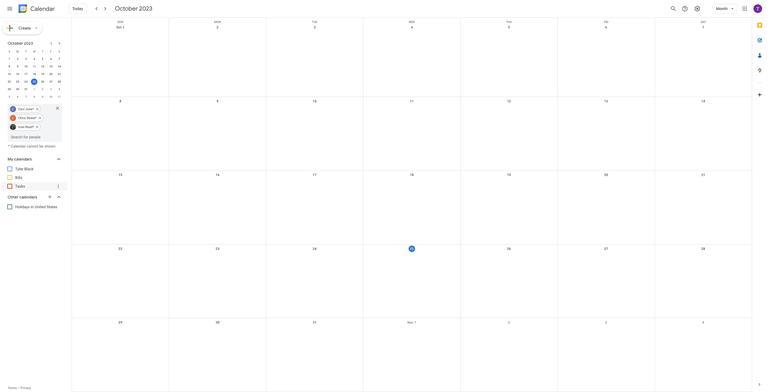 Task type: describe. For each thing, give the bounding box(es) containing it.
none search field containing * calendar cannot be shown
[[0, 102, 67, 149]]

18 element
[[31, 71, 38, 78]]

11 for october 2023
[[33, 65, 36, 68]]

create button
[[2, 22, 42, 35]]

0 vertical spatial 23
[[16, 80, 19, 83]]

privacy
[[20, 387, 31, 391]]

22 inside grid
[[119, 247, 122, 251]]

10 element
[[23, 63, 29, 70]]

3 inside november 3 element
[[50, 88, 52, 91]]

10 for october 2023
[[24, 65, 28, 68]]

in
[[31, 205, 34, 209]]

mon
[[214, 20, 221, 24]]

8 for sun
[[119, 99, 121, 103]]

my calendars
[[8, 157, 32, 162]]

27 inside "element"
[[49, 80, 52, 83]]

14 element
[[56, 63, 63, 70]]

* for ceci june, selected option
[[33, 107, 34, 111]]

november 4 element
[[56, 86, 63, 93]]

1 t from the left
[[25, 50, 27, 53]]

29 element
[[6, 86, 13, 93]]

my calendars list
[[1, 165, 67, 191]]

11 inside november 11 element
[[58, 95, 61, 98]]

20 inside grid
[[604, 173, 608, 177]]

1 horizontal spatial october
[[115, 5, 138, 12]]

w
[[33, 50, 35, 53]]

1 right nov at the bottom right of the page
[[414, 321, 416, 325]]

f
[[50, 50, 52, 53]]

shown
[[44, 144, 56, 149]]

sat
[[701, 20, 706, 24]]

2 s from the left
[[58, 50, 60, 53]]

calendar inside 'element'
[[30, 5, 55, 13]]

november 11 element
[[56, 94, 63, 100]]

23 element
[[14, 79, 21, 85]]

1 vertical spatial 2023
[[24, 41, 33, 46]]

other calendars button
[[1, 193, 67, 202]]

row group containing 1
[[5, 55, 63, 101]]

20 inside 20 element
[[49, 73, 52, 76]]

12 for october 2023
[[41, 65, 44, 68]]

november 8 element
[[31, 94, 38, 100]]

terms
[[8, 387, 17, 391]]

11 for sun
[[410, 99, 414, 103]]

25 inside grid
[[410, 247, 414, 251]]

21 inside grid
[[702, 173, 705, 177]]

november 2 element
[[39, 86, 46, 93]]

2 vertical spatial 5
[[9, 95, 10, 98]]

be
[[39, 144, 43, 149]]

1 up 15 element
[[9, 57, 10, 60]]

october 2023 grid
[[5, 48, 63, 101]]

nov
[[408, 321, 414, 325]]

terms – privacy
[[8, 387, 31, 391]]

terms link
[[8, 387, 17, 391]]

5 for oct 1
[[508, 25, 510, 29]]

22 element
[[6, 79, 13, 85]]

settings menu image
[[694, 5, 701, 12]]

calendar heading
[[29, 5, 55, 13]]

tyler
[[15, 167, 23, 171]]

22 inside october 2023 grid
[[8, 80, 11, 83]]

main drawer image
[[7, 5, 13, 12]]

chris street, selected option
[[9, 114, 44, 123]]

9 for october 2023
[[17, 65, 18, 68]]

11 element
[[31, 63, 38, 70]]

17 element
[[23, 71, 29, 78]]

add other calendars image
[[47, 194, 53, 200]]

19 element
[[39, 71, 46, 78]]

1 right oct
[[123, 25, 125, 29]]

ican read, selected option
[[9, 123, 41, 132]]

26 element
[[39, 79, 46, 85]]

15 inside october 2023 grid
[[8, 73, 11, 76]]

fri
[[604, 20, 609, 24]]

* for ican read, selected option
[[33, 125, 34, 129]]

ceci june, selected option
[[9, 105, 41, 114]]

today button
[[69, 2, 87, 15]]

30 for 1
[[16, 88, 19, 91]]

1 down 25, today "element"
[[34, 88, 35, 91]]

1 s from the left
[[8, 50, 10, 53]]

month
[[716, 6, 728, 11]]

14 for october 2023
[[58, 65, 61, 68]]

november 5 element
[[6, 94, 13, 100]]

5 for 1
[[42, 57, 43, 60]]

10 inside row
[[49, 95, 52, 98]]

tyler black
[[15, 167, 34, 171]]

30 for nov 1
[[216, 321, 220, 325]]

25 inside "element"
[[33, 80, 36, 83]]

0 horizontal spatial october 2023
[[8, 41, 33, 46]]

28 inside grid
[[702, 247, 705, 251]]

cannot
[[27, 144, 38, 149]]

1 horizontal spatial october 2023
[[115, 5, 152, 12]]

25 cell
[[30, 78, 38, 86]]

0 horizontal spatial 7
[[25, 95, 27, 98]]



Task type: locate. For each thing, give the bounding box(es) containing it.
3
[[314, 25, 316, 29], [25, 57, 27, 60], [50, 88, 52, 91], [605, 321, 607, 325]]

* up 'chris street, selected' option in the left of the page
[[33, 107, 34, 111]]

10 inside grid
[[313, 99, 317, 103]]

0 horizontal spatial 10
[[24, 65, 28, 68]]

30 inside grid
[[216, 321, 220, 325]]

states
[[47, 205, 57, 209]]

0 vertical spatial 6
[[605, 25, 607, 29]]

0 vertical spatial 5
[[508, 25, 510, 29]]

26 inside october 2023 grid
[[41, 80, 44, 83]]

0 horizontal spatial 2023
[[24, 41, 33, 46]]

0 horizontal spatial 13
[[49, 65, 52, 68]]

oct
[[116, 25, 122, 29]]

calendars for other calendars
[[19, 195, 37, 200]]

holidays
[[15, 205, 30, 209]]

21 element
[[56, 71, 63, 78]]

9 inside grid
[[217, 99, 219, 103]]

row containing s
[[5, 48, 63, 55]]

1 horizontal spatial 2023
[[139, 5, 152, 12]]

11 inside 11 element
[[33, 65, 36, 68]]

14 inside grid
[[702, 99, 705, 103]]

thu
[[506, 20, 512, 24]]

28 inside october 2023 grid
[[58, 80, 61, 83]]

7 for 1
[[59, 57, 60, 60]]

13 inside '13' element
[[49, 65, 52, 68]]

8 for october 2023
[[9, 65, 10, 68]]

2
[[217, 25, 219, 29], [17, 57, 18, 60], [42, 88, 43, 91], [508, 321, 510, 325]]

october 2023
[[115, 5, 152, 12], [8, 41, 33, 46]]

1 vertical spatial 8
[[34, 95, 35, 98]]

31 for 1
[[24, 88, 28, 91]]

20 element
[[48, 71, 54, 78]]

20
[[49, 73, 52, 76], [604, 173, 608, 177]]

0 vertical spatial 8
[[9, 65, 10, 68]]

17 inside october 2023 grid
[[24, 73, 28, 76]]

october up the m
[[8, 41, 23, 46]]

17
[[24, 73, 28, 76], [313, 173, 317, 177]]

15 inside grid
[[119, 173, 122, 177]]

14 inside row group
[[58, 65, 61, 68]]

1 horizontal spatial 12
[[507, 99, 511, 103]]

* calendar cannot be shown
[[8, 144, 56, 149]]

1 horizontal spatial 23
[[216, 247, 220, 251]]

1 vertical spatial 26
[[507, 247, 511, 251]]

29 inside grid
[[119, 321, 122, 325]]

0 horizontal spatial 20
[[49, 73, 52, 76]]

0 horizontal spatial 26
[[41, 80, 44, 83]]

7
[[702, 25, 704, 29], [59, 57, 60, 60], [25, 95, 27, 98]]

14
[[58, 65, 61, 68], [702, 99, 705, 103]]

11
[[33, 65, 36, 68], [58, 95, 61, 98], [410, 99, 414, 103]]

9 for sun
[[217, 99, 219, 103]]

13 for october 2023
[[49, 65, 52, 68]]

24 element
[[23, 79, 29, 85]]

7 for oct 1
[[702, 25, 704, 29]]

2 vertical spatial 8
[[119, 99, 121, 103]]

row containing 1
[[5, 55, 63, 63]]

6 inside grid
[[605, 25, 607, 29]]

1 horizontal spatial s
[[58, 50, 60, 53]]

15
[[8, 73, 11, 76], [119, 173, 122, 177]]

1 horizontal spatial calendar
[[30, 5, 55, 13]]

28
[[58, 80, 61, 83], [702, 247, 705, 251]]

0 vertical spatial calendar
[[30, 5, 55, 13]]

1 horizontal spatial 29
[[119, 321, 122, 325]]

1 vertical spatial 23
[[216, 247, 220, 251]]

31
[[24, 88, 28, 91], [313, 321, 317, 325]]

0 horizontal spatial 9
[[17, 65, 18, 68]]

1 vertical spatial 11
[[58, 95, 61, 98]]

19 inside october 2023 grid
[[41, 73, 44, 76]]

calendar up my calendars
[[11, 144, 26, 149]]

bills
[[15, 176, 22, 180]]

0 horizontal spatial 19
[[41, 73, 44, 76]]

16 inside grid
[[216, 173, 220, 177]]

1 vertical spatial 16
[[216, 173, 220, 177]]

4
[[411, 25, 413, 29], [34, 57, 35, 60], [59, 88, 60, 91], [702, 321, 704, 325]]

* up my at the left top
[[8, 144, 10, 149]]

0 vertical spatial 29
[[8, 88, 11, 91]]

0 horizontal spatial 15
[[8, 73, 11, 76]]

18 inside grid
[[410, 173, 414, 177]]

0 vertical spatial 10
[[24, 65, 28, 68]]

october 2023 up sun
[[115, 5, 152, 12]]

0 vertical spatial 15
[[8, 73, 11, 76]]

2 vertical spatial 10
[[313, 99, 317, 103]]

* up search for people text field
[[33, 125, 34, 129]]

2 vertical spatial 7
[[25, 95, 27, 98]]

16 inside row group
[[16, 73, 19, 76]]

30
[[16, 88, 19, 91], [216, 321, 220, 325]]

1 horizontal spatial 17
[[313, 173, 317, 177]]

5 inside grid
[[508, 25, 510, 29]]

t
[[25, 50, 27, 53], [42, 50, 43, 53]]

m
[[16, 50, 19, 53]]

privacy link
[[20, 387, 31, 391]]

8 inside row
[[34, 95, 35, 98]]

today
[[72, 6, 83, 11]]

29
[[8, 88, 11, 91], [119, 321, 122, 325]]

1 vertical spatial 22
[[119, 247, 122, 251]]

0 vertical spatial 17
[[24, 73, 28, 76]]

29 inside october 2023 grid
[[8, 88, 11, 91]]

12 element
[[39, 63, 46, 70]]

united
[[35, 205, 46, 209]]

30 element
[[14, 86, 21, 93]]

5 down thu
[[508, 25, 510, 29]]

9
[[17, 65, 18, 68], [42, 95, 43, 98], [217, 99, 219, 103]]

november 10 element
[[48, 94, 54, 100]]

16
[[16, 73, 19, 76], [216, 173, 220, 177]]

0 horizontal spatial 8
[[9, 65, 10, 68]]

17 inside grid
[[313, 173, 317, 177]]

november 9 element
[[39, 94, 46, 100]]

5 up 12 element
[[42, 57, 43, 60]]

7 down 31 element
[[25, 95, 27, 98]]

5 down 29 element
[[9, 95, 10, 98]]

s right f at the top left
[[58, 50, 60, 53]]

1 horizontal spatial t
[[42, 50, 43, 53]]

row containing oct 1
[[72, 23, 752, 97]]

6
[[605, 25, 607, 29], [50, 57, 52, 60], [17, 95, 18, 98]]

0 vertical spatial 7
[[702, 25, 704, 29]]

0 horizontal spatial 21
[[58, 73, 61, 76]]

calendars
[[14, 157, 32, 162], [19, 195, 37, 200]]

1 vertical spatial 5
[[42, 57, 43, 60]]

november 3 element
[[48, 86, 54, 93]]

1 vertical spatial 21
[[702, 173, 705, 177]]

0 vertical spatial calendars
[[14, 157, 32, 162]]

0 vertical spatial 13
[[49, 65, 52, 68]]

7 down sat
[[702, 25, 704, 29]]

1 vertical spatial 19
[[507, 173, 511, 177]]

25, today element
[[31, 79, 38, 85]]

2 horizontal spatial 9
[[217, 99, 219, 103]]

6 down f at the top left
[[50, 57, 52, 60]]

6 down fri
[[605, 25, 607, 29]]

21
[[58, 73, 61, 76], [702, 173, 705, 177]]

nov 1
[[408, 321, 416, 325]]

calendars inside other calendars "dropdown button"
[[19, 195, 37, 200]]

selected people list box
[[8, 104, 53, 132]]

row
[[72, 18, 752, 24], [72, 23, 752, 97], [5, 48, 63, 55], [5, 55, 63, 63], [5, 63, 63, 71], [5, 71, 63, 78], [5, 78, 63, 86], [5, 86, 63, 93], [5, 93, 63, 101], [72, 97, 752, 171], [72, 171, 752, 245], [72, 245, 752, 319], [72, 319, 752, 393]]

calendar up create
[[30, 5, 55, 13]]

grid containing oct 1
[[72, 18, 752, 393]]

wed
[[409, 20, 415, 24]]

8
[[9, 65, 10, 68], [34, 95, 35, 98], [119, 99, 121, 103]]

1 horizontal spatial 22
[[119, 247, 122, 251]]

8 inside grid
[[119, 99, 121, 103]]

1 horizontal spatial 21
[[702, 173, 705, 177]]

27
[[49, 80, 52, 83], [604, 247, 608, 251]]

0 horizontal spatial 27
[[49, 80, 52, 83]]

0 vertical spatial 2023
[[139, 5, 152, 12]]

24 inside october 2023 grid
[[24, 80, 28, 83]]

* inside 'chris street, selected' option
[[35, 116, 37, 120]]

26 inside grid
[[507, 247, 511, 251]]

other calendars
[[8, 195, 37, 200]]

1 horizontal spatial 7
[[59, 57, 60, 60]]

1 vertical spatial october 2023
[[8, 41, 33, 46]]

s
[[8, 50, 10, 53], [58, 50, 60, 53]]

2 vertical spatial 9
[[217, 99, 219, 103]]

14 for sun
[[702, 99, 705, 103]]

tasks list item
[[1, 182, 67, 191]]

2023
[[139, 5, 152, 12], [24, 41, 33, 46]]

calendars up the in
[[19, 195, 37, 200]]

1 horizontal spatial 16
[[216, 173, 220, 177]]

12 for sun
[[507, 99, 511, 103]]

26
[[41, 80, 44, 83], [507, 247, 511, 251]]

18 inside october 2023 grid
[[33, 73, 36, 76]]

2 horizontal spatial 6
[[605, 25, 607, 29]]

12 inside 12 element
[[41, 65, 44, 68]]

row group
[[5, 55, 63, 101]]

october 2023 up the m
[[8, 41, 33, 46]]

0 horizontal spatial 18
[[33, 73, 36, 76]]

1 vertical spatial 12
[[507, 99, 511, 103]]

1 horizontal spatial 8
[[34, 95, 35, 98]]

12 inside grid
[[507, 99, 511, 103]]

1 vertical spatial 25
[[410, 247, 414, 251]]

30 inside row group
[[16, 88, 19, 91]]

11 inside grid
[[410, 99, 414, 103]]

month button
[[713, 2, 737, 15]]

2 horizontal spatial 10
[[313, 99, 317, 103]]

6 for oct 1
[[605, 25, 607, 29]]

1 vertical spatial 24
[[313, 247, 317, 251]]

0 vertical spatial 12
[[41, 65, 44, 68]]

1 vertical spatial 15
[[119, 173, 122, 177]]

10
[[24, 65, 28, 68], [49, 95, 52, 98], [313, 99, 317, 103]]

black
[[24, 167, 34, 171]]

t left f at the top left
[[42, 50, 43, 53]]

Search for people text field
[[11, 132, 59, 142]]

calendars for my calendars
[[14, 157, 32, 162]]

31 element
[[23, 86, 29, 93]]

other
[[8, 195, 18, 200]]

19
[[41, 73, 44, 76], [507, 173, 511, 177]]

0 horizontal spatial 6
[[17, 95, 18, 98]]

1 vertical spatial 20
[[604, 173, 608, 177]]

* inside ceci june, selected option
[[33, 107, 34, 111]]

0 horizontal spatial 28
[[58, 80, 61, 83]]

my calendars button
[[1, 155, 67, 164]]

* down ceci june, selected option
[[35, 116, 37, 120]]

tue
[[312, 20, 317, 24]]

1 horizontal spatial 24
[[313, 247, 317, 251]]

* for 'chris street, selected' option in the left of the page
[[35, 116, 37, 120]]

0 horizontal spatial calendar
[[11, 144, 26, 149]]

0 vertical spatial 18
[[33, 73, 36, 76]]

0 horizontal spatial 5
[[9, 95, 10, 98]]

1 horizontal spatial 19
[[507, 173, 511, 177]]

1 horizontal spatial 11
[[58, 95, 61, 98]]

sun
[[117, 20, 123, 24]]

calendars up tyler black
[[14, 157, 32, 162]]

0 horizontal spatial october
[[8, 41, 23, 46]]

0 vertical spatial 31
[[24, 88, 28, 91]]

1 vertical spatial 6
[[50, 57, 52, 60]]

my
[[8, 157, 13, 162]]

31 for nov 1
[[313, 321, 317, 325]]

november 7 element
[[23, 94, 29, 100]]

28 element
[[56, 79, 63, 85]]

0 vertical spatial 26
[[41, 80, 44, 83]]

23
[[16, 80, 19, 83], [216, 247, 220, 251]]

grid
[[72, 18, 752, 393]]

2 vertical spatial 6
[[17, 95, 18, 98]]

calendar
[[30, 5, 55, 13], [11, 144, 26, 149]]

row containing 5
[[5, 93, 63, 101]]

1 horizontal spatial 6
[[50, 57, 52, 60]]

october
[[115, 5, 138, 12], [8, 41, 23, 46]]

row containing sun
[[72, 18, 752, 24]]

6 down 30 element
[[17, 95, 18, 98]]

6 for 1
[[50, 57, 52, 60]]

6 inside "element"
[[17, 95, 18, 98]]

29 for 1
[[8, 88, 11, 91]]

1 vertical spatial 27
[[604, 247, 608, 251]]

13 element
[[48, 63, 54, 70]]

1 horizontal spatial 15
[[119, 173, 122, 177]]

22
[[8, 80, 11, 83], [119, 247, 122, 251]]

november 6 element
[[14, 94, 21, 100]]

13 inside grid
[[604, 99, 608, 103]]

27 inside grid
[[604, 247, 608, 251]]

holidays in united states
[[15, 205, 57, 209]]

7 up 14 element
[[59, 57, 60, 60]]

–
[[18, 387, 20, 391]]

tab list
[[752, 18, 767, 378]]

1 horizontal spatial 28
[[702, 247, 705, 251]]

1 horizontal spatial 13
[[604, 99, 608, 103]]

1 vertical spatial 18
[[410, 173, 414, 177]]

0 vertical spatial 19
[[41, 73, 44, 76]]

november 1 element
[[31, 86, 38, 93]]

0 vertical spatial 11
[[33, 65, 36, 68]]

None search field
[[0, 102, 67, 149]]

0 vertical spatial 24
[[24, 80, 28, 83]]

1 vertical spatial 13
[[604, 99, 608, 103]]

0 vertical spatial 20
[[49, 73, 52, 76]]

0 horizontal spatial 16
[[16, 73, 19, 76]]

15 element
[[6, 71, 13, 78]]

5
[[508, 25, 510, 29], [42, 57, 43, 60], [9, 95, 10, 98]]

25
[[33, 80, 36, 83], [410, 247, 414, 251]]

calendars inside my calendars dropdown button
[[14, 157, 32, 162]]

24
[[24, 80, 28, 83], [313, 247, 317, 251]]

12
[[41, 65, 44, 68], [507, 99, 511, 103]]

1 horizontal spatial 10
[[49, 95, 52, 98]]

13 for sun
[[604, 99, 608, 103]]

13
[[49, 65, 52, 68], [604, 99, 608, 103]]

0 vertical spatial 14
[[58, 65, 61, 68]]

19 inside grid
[[507, 173, 511, 177]]

27 element
[[48, 79, 54, 85]]

29 for nov 1
[[119, 321, 122, 325]]

0 horizontal spatial 29
[[8, 88, 11, 91]]

oct 1
[[116, 25, 125, 29]]

1 vertical spatial calendar
[[11, 144, 26, 149]]

1 vertical spatial calendars
[[19, 195, 37, 200]]

1 vertical spatial 9
[[42, 95, 43, 98]]

31 inside october 2023 grid
[[24, 88, 28, 91]]

* inside ican read, selected option
[[33, 125, 34, 129]]

7 inside grid
[[702, 25, 704, 29]]

s left the m
[[8, 50, 10, 53]]

create
[[18, 26, 31, 31]]

16 element
[[14, 71, 21, 78]]

calendar element
[[17, 3, 55, 15]]

*
[[33, 107, 34, 111], [35, 116, 37, 120], [33, 125, 34, 129], [8, 144, 10, 149]]

0 horizontal spatial 12
[[41, 65, 44, 68]]

1 vertical spatial october
[[8, 41, 23, 46]]

10 for sun
[[313, 99, 317, 103]]

0 vertical spatial 28
[[58, 80, 61, 83]]

0 horizontal spatial s
[[8, 50, 10, 53]]

0 horizontal spatial 30
[[16, 88, 19, 91]]

tasks
[[15, 184, 25, 189]]

october up sun
[[115, 5, 138, 12]]

9 inside november 9 "element"
[[42, 95, 43, 98]]

18
[[33, 73, 36, 76], [410, 173, 414, 177]]

t left w
[[25, 50, 27, 53]]

2 horizontal spatial 7
[[702, 25, 704, 29]]

31 inside grid
[[313, 321, 317, 325]]

24 inside grid
[[313, 247, 317, 251]]

1
[[123, 25, 125, 29], [9, 57, 10, 60], [34, 88, 35, 91], [414, 321, 416, 325]]

21 inside 21 element
[[58, 73, 61, 76]]

2 t from the left
[[42, 50, 43, 53]]



Task type: vqa. For each thing, say whether or not it's contained in the screenshot.
8:15pm
no



